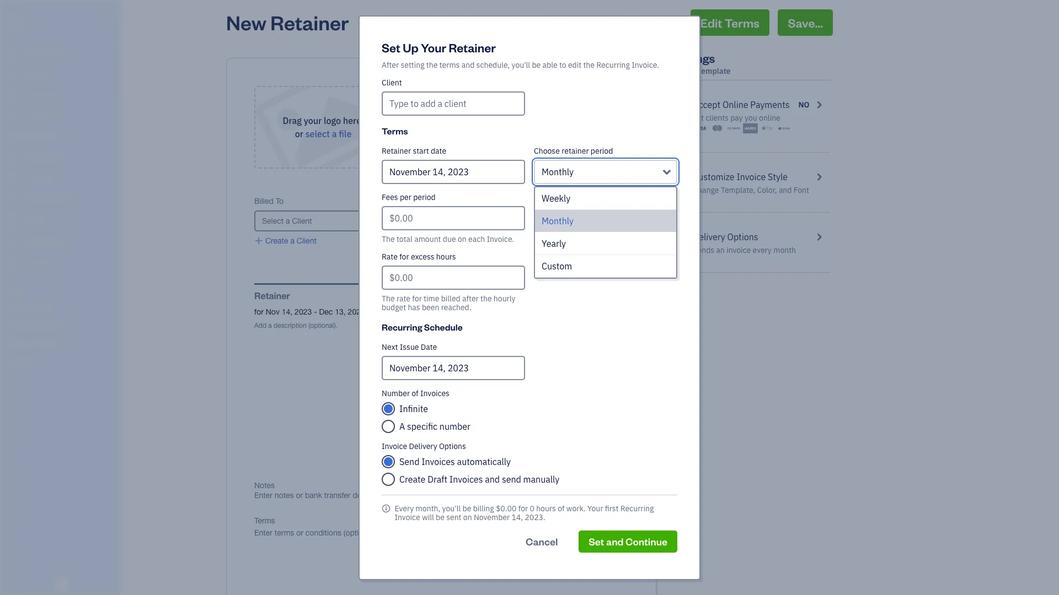 Task type: describe. For each thing, give the bounding box(es) containing it.
cancel button for set
[[516, 531, 568, 553]]

draft
[[428, 474, 447, 485]]

)
[[626, 197, 628, 206]]

expense image
[[7, 153, 20, 164]]

Rate for excess hours text field
[[382, 266, 525, 290]]

a for client
[[290, 237, 295, 246]]

period for choose retainer period
[[591, 146, 613, 156]]

terms inside set up your retainer dialog
[[382, 125, 408, 137]]

sends an invoice every month
[[693, 246, 796, 255]]

online
[[759, 113, 781, 123]]

retainer
[[562, 146, 589, 156]]

and inside the invoice delivery options option group
[[485, 474, 500, 485]]

for
[[670, 66, 681, 76]]

amount
[[414, 234, 441, 244]]

Hours per period text field
[[534, 206, 678, 230]]

settings
[[670, 50, 715, 66]]

rate for excess hours
[[382, 252, 456, 262]]

add a discount button
[[497, 371, 550, 381]]

apple pay image
[[760, 123, 775, 134]]

let clients pay you online
[[693, 113, 781, 123]]

paintbrush image
[[676, 170, 687, 184]]

and inside button
[[606, 535, 624, 548]]

of for date
[[391, 197, 398, 206]]

of for number
[[412, 389, 419, 399]]

settings image
[[8, 356, 118, 365]]

notes
[[254, 482, 275, 491]]

the rate for time billed after the hourly budget has been reached.
[[382, 294, 516, 313]]

billed
[[441, 294, 461, 304]]

november
[[474, 513, 510, 523]]

subtotal
[[521, 361, 550, 370]]

let
[[693, 113, 704, 123]]

terms
[[440, 60, 460, 70]]

2 2023 from the left
[[348, 308, 365, 317]]

be inside set up your retainer after setting the terms and schedule, you'll be able to edit the recurring invoice.
[[532, 60, 541, 70]]

change template, color, and font
[[693, 185, 809, 195]]

month,
[[416, 504, 440, 514]]

no
[[799, 100, 810, 110]]

items and services image
[[8, 321, 118, 330]]

cancel button for edit
[[626, 9, 684, 36]]

fees
[[382, 192, 398, 202]]

per for fees
[[400, 192, 412, 202]]

date
[[431, 146, 446, 156]]

amount
[[563, 197, 590, 206]]

create a client button
[[254, 236, 317, 246]]

reached.
[[441, 303, 471, 313]]

send
[[399, 457, 420, 468]]

invoice inside option group
[[382, 442, 407, 452]]

discover image
[[727, 123, 742, 134]]

hours inside every month, you'll be billing  $0.00 for 0 hours of work. your first recurring invoice will be sent on november 14, 2023.
[[536, 504, 556, 514]]

1 vertical spatial date
[[389, 231, 405, 239]]

template,
[[721, 185, 755, 195]]

set and continue button
[[579, 531, 678, 553]]

work.
[[566, 504, 586, 514]]

first
[[605, 504, 619, 514]]

date inside set up your retainer dialog
[[421, 342, 437, 352]]

dec
[[319, 308, 333, 317]]

accept online payments
[[693, 99, 790, 110]]

0 vertical spatial edit
[[701, 15, 722, 30]]

create for create a client
[[265, 237, 288, 246]]

been
[[422, 303, 439, 313]]

chevronright image for customize invoice style
[[814, 170, 824, 184]]

1 2023 from the left
[[295, 308, 312, 317]]

budget
[[382, 303, 406, 313]]

create for create draft invoices and send manually
[[399, 474, 426, 485]]

billed to
[[254, 197, 284, 206]]

monthly inside option
[[542, 215, 574, 226]]

recurring schedule
[[382, 321, 463, 333]]

hours
[[534, 192, 555, 202]]

usd
[[610, 197, 626, 206]]

create a client
[[265, 237, 317, 246]]

date inside 'date of issue 11/14/2023'
[[373, 197, 389, 206]]

timer image
[[7, 195, 20, 206]]

custom
[[542, 261, 572, 272]]

Add a description (optional). text field
[[254, 322, 516, 330]]

new
[[226, 9, 267, 35]]

invoice up change template, color, and font
[[737, 172, 766, 183]]

file
[[339, 129, 352, 140]]

send invoices automatically
[[399, 457, 511, 468]]

add
[[497, 371, 511, 380]]

Reference Number text field
[[455, 241, 533, 249]]

issue inside 'date of issue 11/14/2023'
[[400, 197, 418, 206]]

1 horizontal spatial be
[[463, 504, 471, 514]]

set for up
[[382, 39, 401, 55]]

invoice
[[727, 246, 751, 255]]

hourly
[[494, 294, 516, 304]]

0 vertical spatial delivery
[[693, 232, 725, 243]]

0 horizontal spatial be
[[436, 513, 445, 523]]

next
[[382, 342, 398, 352]]

continue
[[626, 535, 668, 548]]

template
[[698, 66, 731, 76]]

after
[[382, 60, 399, 70]]

rate
[[397, 294, 411, 304]]

retainer start date
[[382, 146, 446, 156]]

0 horizontal spatial edit terms
[[381, 308, 417, 317]]

weekly option
[[535, 187, 676, 210]]

-
[[314, 308, 317, 317]]

month
[[774, 246, 796, 255]]

per for hours
[[557, 192, 568, 202]]

you
[[745, 113, 757, 123]]

main element
[[0, 0, 149, 596]]

retainer inside set up your retainer after setting the terms and schedule, you'll be able to edit the recurring invoice.
[[449, 39, 496, 55]]

setting
[[401, 60, 425, 70]]

11/14/2023 button
[[373, 206, 439, 216]]

bank connections image
[[8, 339, 118, 348]]

recurring inside set up your retainer after setting the terms and schedule, you'll be able to edit the recurring invoice.
[[597, 60, 630, 70]]

recurring inside every month, you'll be billing  $0.00 for 0 hours of work. your first recurring invoice will be sent on november 14, 2023.
[[621, 504, 654, 514]]

issue inside set up your retainer dialog
[[400, 342, 419, 352]]

to
[[276, 197, 284, 206]]

monthly inside field
[[542, 166, 574, 177]]

billing
[[473, 504, 494, 514]]

dashboard image
[[7, 48, 20, 59]]

number
[[440, 421, 471, 432]]

every
[[753, 246, 772, 255]]

sends
[[693, 246, 715, 255]]

number inside invoice number 0000001
[[482, 197, 510, 206]]

period for fees per period
[[413, 192, 436, 202]]

invoice. inside set up your retainer after setting the terms and schedule, you'll be able to edit the recurring invoice.
[[632, 60, 659, 70]]

client inside button
[[297, 237, 317, 246]]

number of invoices
[[382, 389, 450, 399]]

13,
[[335, 308, 346, 317]]

$0.00 for amount due ( usd ) $0.00
[[579, 205, 628, 228]]

payments
[[751, 99, 790, 110]]

1 vertical spatial recurring
[[382, 321, 422, 333]]

2 horizontal spatial the
[[583, 60, 595, 70]]

a specific number
[[399, 421, 471, 432]]

options inside option group
[[439, 442, 466, 452]]

0 horizontal spatial edit
[[381, 308, 394, 317]]

time
[[424, 294, 439, 304]]

0 vertical spatial edit terms
[[701, 15, 760, 30]]

invoice delivery options option group
[[377, 442, 682, 486]]

custom option
[[535, 255, 676, 278]]

refresh image
[[676, 231, 687, 244]]

0 horizontal spatial hours
[[436, 252, 456, 262]]

online
[[723, 99, 748, 110]]

select a file
[[305, 129, 352, 140]]

every month, you'll be billing  $0.00 for 0 hours of work. your first recurring invoice will be sent on november 14, 2023.
[[395, 504, 654, 523]]

set for and
[[589, 535, 604, 548]]

the for time
[[481, 294, 492, 304]]

cancel for set and continue
[[526, 535, 558, 548]]

0000001 button
[[455, 206, 536, 216]]

accept
[[693, 99, 721, 110]]

an
[[716, 246, 725, 255]]

hours per period
[[534, 192, 592, 202]]

number of invoices option group
[[382, 402, 678, 433]]

specific
[[407, 421, 438, 432]]

of inside every month, you'll be billing  $0.00 for 0 hours of work. your first recurring invoice will be sent on november 14, 2023.
[[558, 504, 565, 514]]

number inside set up your retainer dialog
[[382, 389, 410, 399]]

apps image
[[8, 286, 118, 295]]

new retainer
[[226, 9, 349, 35]]



Task type: vqa. For each thing, say whether or not it's contained in the screenshot.
Notes
yes



Task type: locate. For each thing, give the bounding box(es) containing it.
settings for this template
[[670, 50, 731, 76]]

period for hours per period
[[570, 192, 592, 202]]

project image
[[7, 174, 20, 185]]

Client text field
[[383, 92, 524, 114]]

client right plus icon
[[297, 237, 317, 246]]

1 vertical spatial 14,
[[512, 513, 523, 523]]

for inside every month, you'll be billing  $0.00 for 0 hours of work. your first recurring invoice will be sent on november 14, 2023.
[[518, 504, 528, 514]]

bank image
[[777, 123, 792, 134]]

the
[[382, 234, 395, 244], [382, 294, 395, 304]]

for inside the rate for time billed after the hourly budget has been reached.
[[412, 294, 422, 304]]

choose retainer period
[[534, 146, 613, 156]]

0 vertical spatial edit terms button
[[691, 9, 770, 36]]

and right terms
[[462, 60, 475, 70]]

$0.00 inside "amount due ( usd ) $0.00"
[[579, 205, 628, 228]]

client down after
[[382, 78, 402, 87]]

invoice down a
[[382, 442, 407, 452]]

set left continue
[[589, 535, 604, 548]]

list box containing weekly
[[535, 187, 676, 278]]

klo owner
[[9, 10, 29, 30]]

0 vertical spatial $0.00
[[579, 205, 628, 228]]

a
[[332, 129, 337, 140], [290, 237, 295, 246], [513, 371, 517, 380]]

edit terms button up the settings for this template
[[691, 9, 770, 36]]

the left rate
[[382, 294, 395, 304]]

2 per from the left
[[557, 192, 568, 202]]

2 vertical spatial date
[[421, 342, 437, 352]]

invoices up draft
[[422, 457, 455, 468]]

monthly
[[542, 166, 574, 177], [542, 215, 574, 226]]

1 horizontal spatial 2023
[[348, 308, 365, 317]]

cancel button down 2023.
[[516, 531, 568, 553]]

due up rate
[[373, 231, 387, 239]]

1 horizontal spatial options
[[728, 232, 758, 243]]

the for retainer
[[426, 60, 438, 70]]

1 horizontal spatial client
[[382, 78, 402, 87]]

2 issue from the top
[[400, 342, 419, 352]]

cancel for edit terms
[[636, 15, 674, 30]]

0 vertical spatial chevronright image
[[814, 170, 824, 184]]

chevronright image
[[814, 98, 824, 111]]

monthly down choose
[[542, 166, 574, 177]]

number up infinite
[[382, 389, 410, 399]]

invoice up the 0000001
[[455, 197, 480, 206]]

number up 0000001 button
[[482, 197, 510, 206]]

select
[[305, 129, 330, 140]]

2 chevronright image from the top
[[814, 231, 824, 244]]

the right edit
[[583, 60, 595, 70]]

for nov 14, 2023 - dec 13, 2023
[[254, 308, 365, 317]]

of left work.
[[558, 504, 565, 514]]

owner
[[9, 22, 29, 30]]

info image
[[382, 505, 391, 513]]

date down "recurring schedule"
[[421, 342, 437, 352]]

estimate image
[[7, 90, 20, 101]]

0 vertical spatial 14,
[[282, 308, 293, 317]]

be right will on the bottom left of page
[[436, 513, 445, 523]]

customize invoice style
[[693, 172, 788, 183]]

pencil image
[[372, 307, 381, 317]]

sent
[[446, 513, 462, 523]]

mastercard image
[[710, 123, 725, 134]]

invoice. left the for
[[632, 60, 659, 70]]

money image
[[7, 216, 20, 227]]

1 issue from the top
[[400, 197, 418, 206]]

2 horizontal spatial a
[[513, 371, 517, 380]]

0 horizontal spatial 2023
[[295, 308, 312, 317]]

each
[[468, 234, 485, 244]]

delivery inside option group
[[409, 442, 437, 452]]

chart image
[[7, 237, 20, 248]]

2 vertical spatial a
[[513, 371, 517, 380]]

infinite
[[399, 404, 428, 415]]

1 horizontal spatial set
[[589, 535, 604, 548]]

set inside set and continue button
[[589, 535, 604, 548]]

options up send invoices automatically
[[439, 442, 466, 452]]

0 vertical spatial you'll
[[512, 60, 530, 70]]

the inside the rate for time billed after the hourly budget has been reached.
[[382, 294, 395, 304]]

chevronright image
[[814, 170, 824, 184], [814, 231, 824, 244]]

choose
[[534, 146, 560, 156]]

1 vertical spatial delivery
[[409, 442, 437, 452]]

create right plus icon
[[265, 237, 288, 246]]

discount
[[519, 371, 550, 380]]

1 vertical spatial you'll
[[442, 504, 461, 514]]

1 vertical spatial cancel button
[[516, 531, 568, 553]]

chevronright image for delivery options
[[814, 231, 824, 244]]

1 vertical spatial issue
[[400, 342, 419, 352]]

0
[[530, 504, 535, 514]]

1 vertical spatial edit terms button
[[372, 307, 417, 317]]

1 horizontal spatial of
[[412, 389, 419, 399]]

visa image
[[693, 123, 708, 134]]

edit terms button for retainer
[[372, 307, 417, 317]]

on right due
[[458, 234, 467, 244]]

be right sent
[[463, 504, 471, 514]]

a inside "subtotal add a discount"
[[513, 371, 517, 380]]

1 chevronright image from the top
[[814, 170, 824, 184]]

due left (
[[592, 197, 606, 206]]

1 vertical spatial your
[[588, 504, 603, 514]]

invoices for of
[[420, 389, 450, 399]]

due inside "amount due ( usd ) $0.00"
[[592, 197, 606, 206]]

and left send
[[485, 474, 500, 485]]

klo
[[9, 10, 22, 21]]

of up 11/14/2023
[[391, 197, 398, 206]]

and down the style
[[779, 185, 792, 195]]

0 horizontal spatial you'll
[[442, 504, 461, 514]]

0 vertical spatial cancel button
[[626, 9, 684, 36]]

1 horizontal spatial the
[[481, 294, 492, 304]]

set inside set up your retainer after setting the terms and schedule, you'll be able to edit the recurring invoice.
[[382, 39, 401, 55]]

1 horizontal spatial cancel button
[[626, 9, 684, 36]]

1 horizontal spatial hours
[[536, 504, 556, 514]]

Notes text field
[[254, 491, 628, 501]]

1 vertical spatial $0.00
[[496, 504, 517, 514]]

2023 left the "-"
[[295, 308, 312, 317]]

period
[[591, 146, 613, 156], [413, 192, 436, 202], [570, 192, 592, 202]]

1 per from the left
[[400, 192, 412, 202]]

a left file
[[332, 129, 337, 140]]

of up infinite
[[412, 389, 419, 399]]

0 vertical spatial hours
[[436, 252, 456, 262]]

edit terms button for new retainer
[[691, 9, 770, 36]]

on inside every month, you'll be billing  $0.00 for 0 hours of work. your first recurring invoice will be sent on november 14, 2023.
[[463, 513, 472, 523]]

date of issue 11/14/2023
[[373, 197, 418, 216]]

11/14/2023
[[373, 207, 412, 216]]

the right "after"
[[481, 294, 492, 304]]

0 horizontal spatial edit terms button
[[372, 307, 417, 317]]

0 horizontal spatial of
[[391, 197, 398, 206]]

schedule,
[[476, 60, 510, 70]]

a right add
[[513, 371, 517, 380]]

and
[[462, 60, 475, 70], [779, 185, 792, 195], [485, 474, 500, 485], [606, 535, 624, 548]]

2023 right 13,
[[348, 308, 365, 317]]

for
[[400, 252, 409, 262], [412, 294, 422, 304], [254, 308, 264, 317], [518, 504, 528, 514]]

invoice. right each
[[487, 234, 514, 244]]

create
[[265, 237, 288, 246], [399, 474, 426, 485]]

payment image
[[7, 132, 20, 143]]

on
[[458, 234, 467, 244], [463, 513, 472, 523]]

per up 11/14/2023 button
[[400, 192, 412, 202]]

start
[[413, 146, 429, 156]]

1 vertical spatial cancel
[[526, 535, 558, 548]]

create inside button
[[265, 237, 288, 246]]

0 vertical spatial recurring
[[597, 60, 630, 70]]

1 vertical spatial invoice.
[[487, 234, 514, 244]]

0 vertical spatial monthly
[[542, 166, 574, 177]]

0 vertical spatial set
[[382, 39, 401, 55]]

14, left 0
[[512, 513, 523, 523]]

issue right next
[[400, 342, 419, 352]]

issue up 11/14/2023 button
[[400, 197, 418, 206]]

cancel
[[636, 15, 674, 30], [526, 535, 558, 548]]

1 vertical spatial chevronright image
[[814, 231, 824, 244]]

set
[[382, 39, 401, 55], [589, 535, 604, 548]]

2 vertical spatial of
[[558, 504, 565, 514]]

plus image
[[254, 236, 263, 246]]

clients
[[706, 113, 729, 123]]

edit terms button down rate
[[372, 307, 417, 317]]

1 vertical spatial invoices
[[422, 457, 455, 468]]

monthly option
[[535, 210, 676, 233]]

invoices down send invoices automatically
[[450, 474, 483, 485]]

0 horizontal spatial your
[[421, 39, 446, 55]]

1 horizontal spatial your
[[588, 504, 603, 514]]

cancel up settings
[[636, 15, 674, 30]]

1 horizontal spatial invoice.
[[632, 60, 659, 70]]

0 horizontal spatial invoice.
[[487, 234, 514, 244]]

delivery options
[[693, 232, 758, 243]]

1 horizontal spatial create
[[399, 474, 426, 485]]

every
[[395, 504, 414, 514]]

hours down "the total amount due on each invoice."
[[436, 252, 456, 262]]

0 horizontal spatial cancel button
[[516, 531, 568, 553]]

and left continue
[[606, 535, 624, 548]]

delivery
[[693, 232, 725, 243], [409, 442, 437, 452]]

1 vertical spatial create
[[399, 474, 426, 485]]

save… button
[[778, 9, 833, 36]]

recurring right edit
[[597, 60, 630, 70]]

hours right 0
[[536, 504, 556, 514]]

your
[[421, 39, 446, 55], [588, 504, 603, 514]]

recurring down budget on the bottom left
[[382, 321, 422, 333]]

invoices up infinite
[[420, 389, 450, 399]]

invoice left will on the bottom left of page
[[395, 513, 420, 523]]

0 horizontal spatial the
[[426, 60, 438, 70]]

0 horizontal spatial set
[[382, 39, 401, 55]]

a right plus icon
[[290, 237, 295, 246]]

edit up settings
[[701, 15, 722, 30]]

1 vertical spatial a
[[290, 237, 295, 246]]

cancel down 2023.
[[526, 535, 558, 548]]

Start date in MM/DD/YYYY format text field
[[382, 160, 525, 184]]

you'll down notes text field
[[442, 504, 461, 514]]

0 vertical spatial date
[[373, 197, 389, 206]]

0 horizontal spatial due
[[373, 231, 387, 239]]

customize
[[693, 172, 735, 183]]

0 vertical spatial due
[[592, 197, 606, 206]]

0 vertical spatial options
[[728, 232, 758, 243]]

you'll inside set up your retainer after setting the terms and schedule, you'll be able to edit the recurring invoice.
[[512, 60, 530, 70]]

invoice delivery options
[[382, 442, 466, 452]]

options up sends an invoice every month
[[728, 232, 758, 243]]

0 vertical spatial invoices
[[420, 389, 450, 399]]

1 vertical spatial edit
[[381, 308, 394, 317]]

edit terms down rate
[[381, 308, 417, 317]]

0 horizontal spatial cancel
[[526, 535, 558, 548]]

list box inside set up your retainer dialog
[[535, 187, 676, 278]]

1 horizontal spatial per
[[557, 192, 568, 202]]

the for the total amount due on each invoice.
[[382, 234, 395, 244]]

1 vertical spatial on
[[463, 513, 472, 523]]

client image
[[7, 69, 20, 80]]

has
[[408, 303, 420, 313]]

invoice image
[[7, 111, 20, 122]]

issue
[[400, 197, 418, 206], [400, 342, 419, 352]]

and inside set up your retainer after setting the terms and schedule, you'll be able to edit the recurring invoice.
[[462, 60, 475, 70]]

be left able
[[532, 60, 541, 70]]

list box
[[535, 187, 676, 278]]

total
[[397, 234, 413, 244]]

0 vertical spatial your
[[421, 39, 446, 55]]

delivery down specific
[[409, 442, 437, 452]]

american express image
[[743, 123, 758, 134]]

1 vertical spatial edit terms
[[381, 308, 417, 317]]

manually
[[523, 474, 560, 485]]

1 horizontal spatial you'll
[[512, 60, 530, 70]]

the inside the rate for time billed after the hourly budget has been reached.
[[481, 294, 492, 304]]

1 vertical spatial monthly
[[542, 215, 574, 226]]

1 horizontal spatial edit terms button
[[691, 9, 770, 36]]

1 horizontal spatial 14,
[[512, 513, 523, 523]]

0 vertical spatial cancel
[[636, 15, 674, 30]]

monthly down weekly
[[542, 215, 574, 226]]

retainer
[[271, 9, 349, 35], [449, 39, 496, 55], [382, 146, 411, 156], [254, 291, 290, 301]]

0 horizontal spatial a
[[290, 237, 295, 246]]

2 monthly from the top
[[542, 215, 574, 226]]

0 horizontal spatial $0.00
[[496, 504, 517, 514]]

$0.00 for every month, you'll be billing  $0.00 for 0 hours of work. your first recurring invoice will be sent on november 14, 2023.
[[496, 504, 517, 514]]

you'll inside every month, you'll be billing  $0.00 for 0 hours of work. your first recurring invoice will be sent on november 14, 2023.
[[442, 504, 461, 514]]

recurring right first at right bottom
[[621, 504, 654, 514]]

date up 11/14/2023
[[373, 197, 389, 206]]

client inside set up your retainer dialog
[[382, 78, 402, 87]]

be
[[532, 60, 541, 70], [463, 504, 471, 514], [436, 513, 445, 523]]

create inside the invoice delivery options option group
[[399, 474, 426, 485]]

1 vertical spatial number
[[382, 389, 410, 399]]

Invoice issue date in MM/DD/YYYY format text field
[[382, 356, 525, 380]]

edit terms up the settings for this template
[[701, 15, 760, 30]]

0 horizontal spatial number
[[382, 389, 410, 399]]

invoice inside invoice number 0000001
[[455, 197, 480, 206]]

excess
[[411, 252, 435, 262]]

you'll right schedule, on the left of page
[[512, 60, 530, 70]]

terms
[[725, 15, 760, 30], [382, 125, 408, 137], [396, 308, 417, 317], [254, 517, 275, 526]]

set up your retainer dialog
[[0, 2, 1059, 594]]

team members image
[[8, 303, 118, 312]]

1 horizontal spatial edit
[[701, 15, 722, 30]]

your inside every month, you'll be billing  $0.00 for 0 hours of work. your first recurring invoice will be sent on november 14, 2023.
[[588, 504, 603, 514]]

invoices for draft
[[450, 474, 483, 485]]

cancel inside set up your retainer dialog
[[526, 535, 558, 548]]

0 vertical spatial of
[[391, 197, 398, 206]]

on right sent
[[463, 513, 472, 523]]

freshbooks image
[[52, 578, 70, 591]]

delivery up sends
[[693, 232, 725, 243]]

1 horizontal spatial number
[[482, 197, 510, 206]]

a inside button
[[290, 237, 295, 246]]

2 the from the top
[[382, 294, 395, 304]]

weekly
[[542, 193, 571, 204]]

Terms text field
[[254, 529, 628, 539]]

due date
[[373, 231, 405, 239]]

0 horizontal spatial per
[[400, 192, 412, 202]]

create draft invoices and send manually
[[399, 474, 560, 485]]

1 vertical spatial the
[[382, 294, 395, 304]]

edit
[[701, 15, 722, 30], [381, 308, 394, 317]]

of
[[391, 197, 398, 206], [412, 389, 419, 399], [558, 504, 565, 514]]

your inside set up your retainer after setting the terms and schedule, you'll be able to edit the recurring invoice.
[[421, 39, 446, 55]]

1 vertical spatial hours
[[536, 504, 556, 514]]

Retainer period field
[[534, 160, 678, 184]]

0 vertical spatial number
[[482, 197, 510, 206]]

edit up add a description (optional). "text field"
[[381, 308, 394, 317]]

your left first at right bottom
[[588, 504, 603, 514]]

2 vertical spatial recurring
[[621, 504, 654, 514]]

invoice inside every month, you'll be billing  $0.00 for 0 hours of work. your first recurring invoice will be sent on november 14, 2023.
[[395, 513, 420, 523]]

invoice number 0000001
[[455, 197, 510, 216]]

2 horizontal spatial of
[[558, 504, 565, 514]]

14, right nov at left
[[282, 308, 293, 317]]

1 horizontal spatial a
[[332, 129, 337, 140]]

a for file
[[332, 129, 337, 140]]

your right up in the top left of the page
[[421, 39, 446, 55]]

1 vertical spatial due
[[373, 231, 387, 239]]

date up rate
[[389, 231, 405, 239]]

0000001
[[455, 207, 486, 216]]

0 vertical spatial a
[[332, 129, 337, 140]]

font
[[794, 185, 809, 195]]

of inside 'date of issue 11/14/2023'
[[391, 197, 398, 206]]

0 vertical spatial client
[[382, 78, 402, 87]]

0 horizontal spatial 14,
[[282, 308, 293, 317]]

0 vertical spatial invoice.
[[632, 60, 659, 70]]

pay
[[731, 113, 743, 123]]

1 horizontal spatial due
[[592, 197, 606, 206]]

edit
[[568, 60, 582, 70]]

1 horizontal spatial cancel
[[636, 15, 674, 30]]

cancel button
[[626, 9, 684, 36], [516, 531, 568, 553]]

0 vertical spatial on
[[458, 234, 467, 244]]

options
[[728, 232, 758, 243], [439, 442, 466, 452]]

the left terms
[[426, 60, 438, 70]]

14, inside every month, you'll be billing  $0.00 for 0 hours of work. your first recurring invoice will be sent on november 14, 2023.
[[512, 513, 523, 523]]

2023.
[[525, 513, 546, 523]]

the left total
[[382, 234, 395, 244]]

1 monthly from the top
[[542, 166, 574, 177]]

0 horizontal spatial delivery
[[409, 442, 437, 452]]

report image
[[7, 258, 20, 269]]

cancel button up settings
[[626, 9, 684, 36]]

fees per period
[[382, 192, 436, 202]]

create down send
[[399, 474, 426, 485]]

0 vertical spatial issue
[[400, 197, 418, 206]]

client
[[382, 78, 402, 87], [297, 237, 317, 246]]

amount due ( usd ) $0.00
[[563, 197, 628, 228]]

the for the rate for time billed after the hourly budget has been reached.
[[382, 294, 395, 304]]

1 vertical spatial of
[[412, 389, 419, 399]]

set up after
[[382, 39, 401, 55]]

1 vertical spatial set
[[589, 535, 604, 548]]

0 horizontal spatial create
[[265, 237, 288, 246]]

Fees per period text field
[[382, 206, 525, 230]]

0 horizontal spatial options
[[439, 442, 466, 452]]

will
[[422, 513, 434, 523]]

1 the from the top
[[382, 234, 395, 244]]

(
[[608, 197, 610, 206]]

rate
[[382, 252, 398, 262]]

$0.00 inside every month, you'll be billing  $0.00 for 0 hours of work. your first recurring invoice will be sent on november 14, 2023.
[[496, 504, 517, 514]]

per right hours
[[557, 192, 568, 202]]

style
[[768, 172, 788, 183]]

yearly option
[[535, 233, 676, 255]]

billed
[[254, 197, 274, 206]]

1 vertical spatial client
[[297, 237, 317, 246]]



